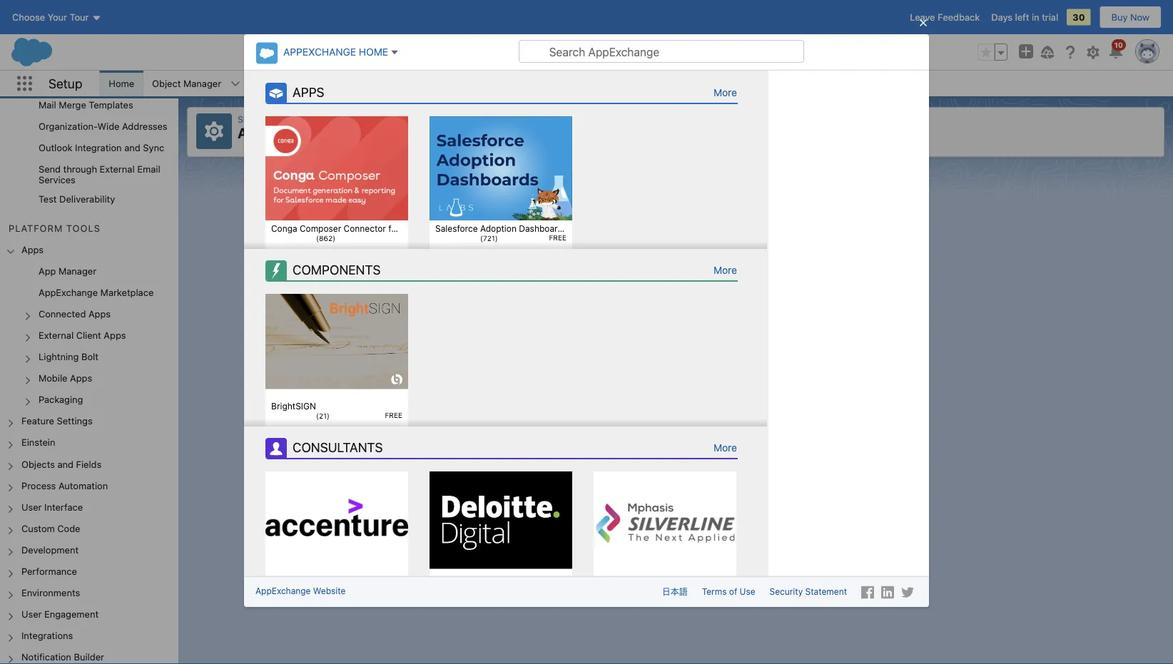 Task type: locate. For each thing, give the bounding box(es) containing it.
that inside driven by the power of customer data, accenture and salesforce reimagine human experiences that reignite growth and accelerate the path to value.
[[324, 523, 340, 533]]

setup inside setup appexchange marketplace
[[238, 114, 266, 124]]

0 vertical spatial &
[[467, 187, 473, 197]]

services inside as a salesforce partner, silverline combines strategic advisory, technical implementation, and ongoing managed services to enable organizations to achieve maximum value with the salesforce platform.
[[641, 533, 676, 543]]

work
[[343, 207, 362, 217]]

key
[[437, 197, 451, 207]]

from
[[349, 167, 367, 177]]

1 type image from the top
[[268, 85, 284, 101]]

user right great
[[462, 147, 479, 157]]

0 vertical spatial more link
[[714, 86, 738, 98]]

1 vertical spatial manager
[[59, 266, 96, 276]]

faster
[[273, 217, 296, 227]]

in
[[1032, 12, 1040, 22], [343, 217, 350, 227], [301, 395, 308, 405]]

1 vertical spatial services
[[641, 533, 676, 543]]

appexchange for appexchange marketplace
[[39, 287, 98, 298]]

with right value
[[666, 553, 683, 563]]

security statement link
[[770, 587, 848, 597]]

0 vertical spatial user
[[462, 147, 479, 157]]

now
[[1131, 12, 1150, 22]]

0 vertical spatial for
[[273, 132, 285, 142]]

of down provide
[[552, 187, 560, 197]]

0 vertical spatial with
[[359, 142, 378, 152]]

conga
[[273, 122, 300, 132], [303, 187, 329, 197], [307, 227, 333, 237]]

appexchange home
[[283, 46, 388, 58]]

& right the 'history'
[[467, 187, 473, 197]]

conga down the get
[[307, 227, 333, 237]]

more button down files
[[366, 405, 403, 421]]

to
[[472, 177, 480, 187], [317, 207, 325, 217], [486, 523, 494, 533], [678, 533, 686, 543], [273, 543, 281, 553], [658, 543, 666, 553]]

manager for app manager
[[59, 266, 96, 276]]

adoption up the 'history'
[[437, 167, 473, 177]]

combines
[[640, 503, 679, 513]]

0 vertical spatial type image
[[259, 45, 275, 61]]

type image down today!
[[268, 263, 284, 279]]

salesforce up growth
[[273, 513, 315, 523]]

) for 2017
[[327, 411, 330, 420]]

2 horizontal spatial )
[[495, 234, 498, 242]]

(
[[316, 234, 319, 242], [481, 234, 483, 242], [316, 411, 319, 420]]

to down happen!
[[472, 177, 480, 187]]

0 vertical spatial that
[[362, 335, 378, 345]]

0 vertical spatial composer
[[303, 122, 347, 132]]

the right stores
[[376, 355, 389, 365]]

to left the get
[[317, 207, 325, 217]]

3 more link from the top
[[714, 442, 738, 454]]

0 vertical spatial dashboards
[[437, 132, 489, 142]]

type image up "setup" link
[[259, 45, 275, 61]]

mail merge templates link
[[39, 100, 133, 112]]

the inside as a salesforce partner, silverline combines strategic advisory, technical implementation, and ongoing managed services to enable organizations to achieve maximum value with the salesforce platform.
[[685, 553, 698, 563]]

0 horizontal spatial &
[[437, 207, 443, 217]]

0 horizontal spatial trial
[[375, 227, 390, 237]]

and inside "outlook integration and sync" link
[[124, 143, 140, 153]]

terms of use link
[[702, 587, 756, 597]]

1 horizontal spatial services
[[641, 533, 676, 543]]

free down accounts
[[549, 233, 567, 241]]

app navigation
[[17, 71, 49, 96]]

1 more link from the top
[[714, 86, 738, 98]]

appexchange marketplace
[[39, 287, 154, 298]]

2 more link from the top
[[714, 264, 738, 276]]

is up browser at bottom
[[367, 325, 374, 335]]

1 vertical spatial for
[[336, 227, 347, 237]]

connector
[[349, 122, 394, 132]]

adoption up the
[[485, 122, 524, 132]]

the down the enable
[[685, 553, 698, 563]]

more for consultants's more link
[[714, 442, 738, 454]]

and up salesforce adoption dashboards at the left top
[[504, 207, 519, 217]]

a inside conga composer connector for salesforce | create and manage documents with ease automate document generation with dynamic data from any standard or custom salesforce object. conga composer automates tedious business processes to get work done faster and easier in salesforce. contact conga for a free trial today!
[[349, 227, 354, 237]]

1 vertical spatial more link
[[714, 264, 738, 276]]

in right left at the right of page
[[1032, 12, 1040, 22]]

( for productivity
[[481, 234, 483, 242]]

documents
[[309, 142, 357, 152]]

of left use on the bottom
[[730, 587, 738, 597]]

services down technical
[[641, 533, 676, 543]]

with up object.
[[273, 167, 290, 177]]

1 vertical spatial type image
[[268, 441, 284, 456]]

more for more button corresponding to signature capture is now brightsign  brightsign is a lightning component that allows signing via a browser or mobile device and stores the captured signature as a salesforce attachment or salesforce file (salesforce files added in july 2017 update)
[[370, 408, 391, 418]]

integration
[[75, 143, 122, 153]]

automate
[[273, 157, 312, 167]]

or right browser at bottom
[[388, 345, 396, 355]]

1 vertical spatial as
[[351, 365, 361, 375]]

1 vertical spatial home
[[109, 78, 134, 89]]

that down now
[[362, 335, 378, 345]]

1 vertical spatial marketplace
[[100, 287, 154, 298]]

conga composer connector for salesforce | create and manage documents with ease image
[[266, 116, 408, 220]]

1 horizontal spatial &
[[467, 187, 473, 197]]

0 vertical spatial adoption
[[482, 147, 517, 157]]

2 footer image from the left
[[882, 586, 895, 599]]

manager inside the apps tree item
[[59, 266, 96, 276]]

dynamic
[[292, 167, 326, 177]]

0 horizontal spatial power
[[329, 493, 354, 503]]

( for july
[[316, 411, 319, 420]]

for right the 862
[[336, 227, 347, 237]]

1 horizontal spatial apps
[[293, 84, 325, 99]]

power
[[329, 493, 354, 503], [506, 513, 531, 523]]

setup
[[49, 76, 82, 91], [238, 114, 266, 124]]

to left help
[[486, 523, 494, 533]]

appexchange for appexchange home
[[283, 46, 356, 58]]

and right growth
[[303, 533, 318, 543]]

2 horizontal spatial with
[[666, 553, 683, 563]]

type image
[[268, 85, 284, 101], [268, 441, 284, 456]]

1 horizontal spatial with
[[359, 142, 378, 152]]

1 footer image from the left
[[862, 586, 875, 599]]

appexchange for appexchange website
[[256, 586, 311, 596]]

with up generation
[[359, 142, 378, 152]]

uses
[[499, 493, 518, 503]]

1 horizontal spatial user
[[517, 177, 535, 187]]

ongoing
[[686, 523, 719, 533]]

1 horizontal spatial footer image
[[882, 586, 895, 599]]

adoption for salesforce adoption dashboards
[[480, 223, 517, 233]]

salesforce left |
[[287, 132, 333, 142]]

marketplace inside the apps tree item
[[100, 287, 154, 298]]

through
[[63, 164, 97, 175]]

0 horizontal spatial as
[[351, 365, 361, 375]]

appexchange inside the apps tree item
[[39, 287, 98, 298]]

1 vertical spatial apps
[[21, 244, 44, 255]]

0 horizontal spatial is
[[348, 315, 355, 325]]

and up achieve
[[668, 523, 683, 533]]

feedback
[[938, 12, 980, 22]]

1 vertical spatial or
[[388, 345, 396, 355]]

adoption up relevant on the left of page
[[482, 147, 517, 157]]

into
[[489, 543, 505, 553]]

the
[[489, 157, 505, 167]]

for
[[273, 132, 285, 142], [336, 227, 347, 237]]

0 vertical spatial type image
[[268, 85, 284, 101]]

power down uses
[[506, 513, 531, 523]]

2 vertical spatial more link
[[714, 442, 738, 454]]

appexchange website link
[[256, 586, 346, 596]]

( 721 )
[[481, 234, 498, 242]]

send through external email services
[[39, 164, 160, 185]]

more for components more link
[[714, 264, 738, 276]]

the inside brightsign signature capture is now brightsign  brightsign is a lightning component that allows signing via a browser or mobile device and stores the captured signature as a salesforce attachment or salesforce file (salesforce files added in july 2017 update)
[[376, 355, 389, 365]]

2 vertical spatial or
[[366, 375, 374, 385]]

1 horizontal spatial or
[[366, 375, 374, 385]]

salesforce up technical
[[621, 493, 663, 503]]

0 horizontal spatial )
[[327, 411, 330, 420]]

in right the get
[[343, 217, 350, 227]]

organizations
[[601, 543, 656, 553]]

conga up manage at top left
[[273, 122, 300, 132]]

by
[[301, 493, 311, 503]]

0 vertical spatial manager
[[184, 78, 221, 89]]

0 horizontal spatial setup
[[49, 76, 82, 91]]

&
[[467, 187, 473, 197], [437, 207, 443, 217]]

apps up setup appexchange marketplace at the left of page
[[293, 84, 325, 99]]

more button down done
[[366, 227, 403, 243]]

1 vertical spatial in
[[343, 217, 350, 227]]

more button for great user adoption doesn't just happen!   the salesforce adoption dashboards provide visibility to relevant user login history & trending, adoption of key features such as accounts & opportunities, and critical sales and marketing productivity enhancers.
[[531, 227, 567, 243]]

or left custom
[[311, 177, 319, 187]]

0 vertical spatial power
[[329, 493, 354, 503]]

trial right left at the right of page
[[1043, 12, 1059, 22]]

data,
[[313, 503, 333, 513]]

home inside appexchange home button
[[359, 46, 388, 58]]

stores
[[348, 355, 374, 365]]

appexchange inside setup appexchange marketplace
[[238, 125, 331, 141]]

platform
[[9, 223, 63, 234]]

manager for object manager
[[184, 78, 221, 89]]

1 horizontal spatial marketplace
[[334, 125, 417, 141]]

free down files
[[385, 411, 403, 419]]

0 vertical spatial home
[[359, 46, 388, 58]]

free for brightsign signature capture is now brightsign  brightsign is a lightning component that allows signing via a browser or mobile device and stores the captured signature as a salesforce attachment or salesforce file (salesforce files added in july 2017 update)
[[385, 411, 403, 419]]

send
[[39, 164, 61, 175]]

object
[[152, 78, 181, 89]]

manager right object
[[184, 78, 221, 89]]

footer image
[[862, 586, 875, 599], [882, 586, 895, 599]]

services inside send through external email services
[[39, 175, 76, 185]]

of right you
[[533, 513, 542, 523]]

a left free
[[349, 227, 354, 237]]

insights,
[[437, 513, 471, 523]]

as
[[601, 493, 611, 503]]

home
[[359, 46, 388, 58], [109, 78, 134, 89]]

0 horizontal spatial services
[[39, 175, 76, 185]]

0 horizontal spatial with
[[273, 167, 290, 177]]

1 horizontal spatial )
[[333, 234, 336, 242]]

opportunities,
[[445, 207, 502, 217]]

1 vertical spatial power
[[506, 513, 531, 523]]

marketing
[[478, 217, 518, 227]]

1 vertical spatial conga
[[303, 187, 329, 197]]

creativity,
[[520, 493, 559, 503]]

captured
[[273, 365, 309, 375]]

0 vertical spatial setup
[[49, 76, 82, 91]]

appexchange marketplace link
[[39, 287, 154, 300]]

group
[[0, 0, 179, 211], [978, 44, 1008, 61], [0, 261, 179, 412]]

type image
[[259, 45, 275, 61], [268, 263, 284, 279]]

as right such
[[511, 197, 520, 207]]

of inside salesforce adoption dashboards great user adoption doesn't just happen!   the salesforce adoption dashboards provide visibility to relevant user login history & trending, adoption of key features such as accounts & opportunities, and critical sales and marketing productivity enhancers.
[[552, 187, 560, 197]]

2 horizontal spatial or
[[388, 345, 396, 355]]

conga down dynamic
[[303, 187, 329, 197]]

0 horizontal spatial manager
[[59, 266, 96, 276]]

) down 2017 in the bottom of the page
[[327, 411, 330, 420]]

brightsign
[[273, 299, 321, 309], [273, 325, 318, 335], [320, 325, 365, 335], [271, 401, 316, 411]]

device
[[302, 355, 329, 365]]

composer
[[303, 122, 347, 132], [332, 187, 373, 197]]

0 vertical spatial trial
[[1043, 12, 1059, 22]]

0 vertical spatial marketplace
[[334, 125, 417, 141]]

salesforce down generation
[[354, 177, 396, 187]]

is
[[348, 315, 355, 325], [367, 325, 374, 335]]

1 horizontal spatial that
[[362, 335, 378, 345]]

days left in trial
[[992, 12, 1059, 22]]

composer up the documents
[[303, 122, 347, 132]]

the left path
[[365, 533, 378, 543]]

salesforce down 'organizations' at the bottom right of the page
[[601, 563, 644, 573]]

0 vertical spatial services
[[39, 175, 76, 185]]

and down digital
[[473, 513, 488, 523]]

business
[[350, 197, 386, 207]]

security statement
[[770, 587, 848, 597]]

0 vertical spatial or
[[311, 177, 319, 187]]

more button for signature capture is now brightsign  brightsign is a lightning component that allows signing via a browser or mobile device and stores the captured signature as a salesforce attachment or salesforce file (salesforce files added in july 2017 update)
[[366, 405, 403, 421]]

21
[[319, 411, 327, 420]]

features
[[453, 197, 486, 207]]

composer up work
[[332, 187, 373, 197]]

1 horizontal spatial is
[[367, 325, 374, 335]]

dashboards down critical
[[519, 223, 568, 233]]

to left value.
[[273, 543, 281, 553]]

that inside brightsign signature capture is now brightsign  brightsign is a lightning component that allows signing via a browser or mobile device and stores the captured signature as a salesforce attachment or salesforce file (salesforce files added in july 2017 update)
[[362, 335, 378, 345]]

type image up manage at top left
[[268, 85, 284, 101]]

power up reimagine at the left of the page
[[329, 493, 354, 503]]

services up the test
[[39, 175, 76, 185]]

adoption up critical
[[514, 187, 550, 197]]

) down easier at the top left of page
[[333, 234, 336, 242]]

1 vertical spatial composer
[[332, 187, 373, 197]]

growth
[[273, 533, 301, 543]]

& down the 'history'
[[437, 207, 443, 217]]

statement
[[806, 587, 848, 597]]

( down easier at the top left of page
[[316, 234, 319, 242]]

2 vertical spatial with
[[666, 553, 683, 563]]

a right now
[[376, 325, 381, 335]]

1 horizontal spatial trial
[[1043, 12, 1059, 22]]

1 vertical spatial free
[[385, 411, 403, 419]]

2 vertical spatial adoption
[[480, 223, 517, 233]]

more button down critical
[[531, 227, 567, 243]]

salesforce adoption dashboards image
[[430, 116, 573, 220]]

0 horizontal spatial apps
[[21, 244, 44, 255]]

setup for setup appexchange marketplace
[[238, 114, 266, 124]]

managed
[[601, 533, 639, 543]]

appexchange inside button
[[283, 46, 356, 58]]

0 vertical spatial free
[[549, 233, 567, 241]]

a
[[349, 227, 354, 237], [376, 325, 381, 335], [346, 345, 350, 355], [363, 365, 368, 375], [614, 493, 619, 503]]

2 vertical spatial dashboards
[[519, 223, 568, 233]]

group containing app manager
[[0, 261, 179, 412]]

1 horizontal spatial home
[[359, 46, 388, 58]]

2 vertical spatial in
[[301, 395, 308, 405]]

a right via
[[346, 345, 350, 355]]

apps down "platform"
[[21, 244, 44, 255]]

in inside brightsign signature capture is now brightsign  brightsign is a lightning component that allows signing via a browser or mobile device and stores the captured signature as a salesforce attachment or salesforce file (salesforce files added in july 2017 update)
[[301, 395, 308, 405]]

1 horizontal spatial setup
[[238, 114, 266, 124]]

and up attachment
[[331, 355, 346, 365]]

1 horizontal spatial in
[[343, 217, 350, 227]]

the up impersonal
[[491, 513, 504, 523]]

1 vertical spatial setup
[[238, 114, 266, 124]]

or up update) on the bottom of page
[[366, 375, 374, 385]]

0 horizontal spatial home
[[109, 78, 134, 89]]

1 vertical spatial with
[[273, 167, 290, 177]]

more for more button corresponding to great user adoption doesn't just happen!   the salesforce adoption dashboards provide visibility to relevant user login history & trending, adoption of key features such as accounts & opportunities, and critical sales and marketing productivity enhancers.
[[534, 230, 555, 240]]

apps inside tree item
[[21, 244, 44, 255]]

type image down added
[[268, 441, 284, 456]]

is left now
[[348, 315, 355, 325]]

as up (salesforce
[[351, 365, 361, 375]]

1 horizontal spatial as
[[511, 197, 520, 207]]

1 vertical spatial that
[[324, 523, 340, 533]]

salesforce down opportunities,
[[436, 223, 478, 233]]

0 horizontal spatial or
[[311, 177, 319, 187]]

in left july
[[301, 395, 308, 405]]

trusted
[[507, 543, 536, 553]]

1 horizontal spatial free
[[549, 233, 567, 241]]

manager up the appexchange marketplace
[[59, 266, 96, 276]]

that down 'data,'
[[324, 523, 340, 533]]

user left login
[[517, 177, 535, 187]]

(salesforce
[[332, 385, 378, 395]]

visibility
[[437, 177, 470, 187]]

( down salesforce adoption dashboards at the left top
[[481, 234, 483, 242]]

footer image
[[902, 586, 915, 599]]

0 vertical spatial in
[[1032, 12, 1040, 22]]

trial right free
[[375, 227, 390, 237]]

( down july
[[316, 411, 319, 420]]

and left sync
[[124, 143, 140, 153]]

salesforce up login
[[507, 157, 550, 167]]

dashboards up great
[[437, 132, 489, 142]]

technical
[[641, 513, 677, 523]]

0 vertical spatial as
[[511, 197, 520, 207]]

1 vertical spatial &
[[437, 207, 443, 217]]

user
[[462, 147, 479, 157], [517, 177, 535, 187]]

automates
[[273, 197, 315, 207]]

any
[[370, 167, 384, 177]]

1 horizontal spatial for
[[336, 227, 347, 237]]

0 horizontal spatial footer image
[[862, 586, 875, 599]]

0 vertical spatial adoption
[[485, 122, 524, 132]]

to inside conga composer connector for salesforce | create and manage documents with ease automate document generation with dynamic data from any standard or custom salesforce object. conga composer automates tedious business processes to get work done faster and easier in salesforce. contact conga for a free trial today!
[[317, 207, 325, 217]]

1 vertical spatial adoption
[[514, 187, 550, 197]]

) down salesforce adoption dashboards at the left top
[[495, 234, 498, 242]]

salesforce inside driven by the power of customer data, accenture and salesforce reimagine human experiences that reignite growth and accelerate the path to value.
[[273, 513, 315, 523]]

more
[[714, 86, 738, 98], [370, 230, 391, 240], [534, 230, 555, 240], [714, 264, 738, 276], [370, 408, 391, 418], [714, 442, 738, 454]]

0 horizontal spatial marketplace
[[100, 287, 154, 298]]

a right as
[[614, 493, 619, 503]]

transform
[[437, 533, 476, 543]]

custom
[[322, 177, 351, 187]]

of up human
[[356, 493, 364, 503]]

type image for consultants
[[268, 441, 284, 456]]

adoption for salesforce adoption dashboards great user adoption doesn't just happen!   the salesforce adoption dashboards provide visibility to relevant user login history & trending, adoption of key features such as accounts & opportunities, and critical sales and marketing productivity enhancers.
[[485, 122, 524, 132]]

0 horizontal spatial free
[[385, 411, 403, 419]]

2 vertical spatial conga
[[307, 227, 333, 237]]

object.
[[273, 187, 301, 197]]

app
[[39, 266, 56, 276]]

1 horizontal spatial power
[[506, 513, 531, 523]]

group containing mail merge templates
[[0, 0, 179, 211]]

dashboards up trending,
[[476, 167, 524, 177]]

2 type image from the top
[[268, 441, 284, 456]]

path
[[381, 533, 399, 543]]

1 horizontal spatial manager
[[184, 78, 221, 89]]

the inside the deloitte digital uses creativity, technology, data-driven insights, and the power of partnership to help you transform impersonal transactions into trusted relationships.
[[491, 513, 504, 523]]

2 horizontal spatial in
[[1032, 12, 1040, 22]]

silverline
[[601, 503, 638, 513]]

adoption up 721
[[480, 223, 517, 233]]

accenture
[[336, 503, 377, 513]]

for up automate
[[273, 132, 285, 142]]

free for salesforce adoption dashboards great user adoption doesn't just happen!   the salesforce adoption dashboards provide visibility to relevant user login history & trending, adoption of key features such as accounts & opportunities, and critical sales and marketing productivity enhancers.
[[549, 233, 567, 241]]

0 horizontal spatial in
[[301, 395, 308, 405]]

30
[[1073, 12, 1086, 22]]

Search AppExchange text field
[[519, 40, 805, 63]]

and right create
[[371, 132, 387, 142]]

0 horizontal spatial that
[[324, 523, 340, 533]]

) for enhancers.
[[495, 234, 498, 242]]

0 vertical spatial conga
[[273, 122, 300, 132]]

0 horizontal spatial user
[[462, 147, 479, 157]]



Task type: describe. For each thing, give the bounding box(es) containing it.
as inside brightsign signature capture is now brightsign  brightsign is a lightning component that allows signing via a browser or mobile device and stores the captured signature as a salesforce attachment or salesforce file (salesforce files added in july 2017 update)
[[351, 365, 361, 375]]

and inside as a salesforce partner, silverline combines strategic advisory, technical implementation, and ongoing managed services to enable organizations to achieve maximum value with the salesforce platform.
[[668, 523, 683, 533]]

marketplace inside setup appexchange marketplace
[[334, 125, 417, 141]]

more for more link related to apps
[[714, 86, 738, 98]]

update)
[[351, 395, 382, 405]]

lightning
[[273, 335, 310, 345]]

in inside conga composer connector for salesforce | create and manage documents with ease automate document generation with dynamic data from any standard or custom salesforce object. conga composer automates tedious business processes to get work done faster and easier in salesforce. contact conga for a free trial today!
[[343, 217, 350, 227]]

templates
[[89, 100, 133, 110]]

with inside as a salesforce partner, silverline combines strategic advisory, technical implementation, and ongoing managed services to enable organizations to achieve maximum value with the salesforce platform.
[[666, 553, 683, 563]]

technology,
[[437, 503, 484, 513]]

manage
[[273, 142, 307, 152]]

mobile
[[273, 355, 300, 365]]

conga composer connector for salesforce | create and manage documents with ease automate document generation with dynamic data from any standard or custom salesforce object. conga composer automates tedious business processes to get work done faster and easier in salesforce. contact conga for a free trial today!
[[273, 122, 401, 247]]

deloitte
[[437, 493, 468, 503]]

or inside conga composer connector for salesforce | create and manage documents with ease automate document generation with dynamic data from any standard or custom salesforce object. conga composer automates tedious business processes to get work done faster and easier in salesforce. contact conga for a free trial today!
[[311, 177, 319, 187]]

component
[[313, 335, 360, 345]]

salesforce up great
[[437, 122, 483, 132]]

type image inside appexchange home button
[[259, 45, 275, 61]]

leave feedback
[[911, 12, 980, 22]]

accenture image
[[266, 471, 408, 576]]

1 vertical spatial adoption
[[437, 167, 473, 177]]

apps link
[[21, 244, 44, 257]]

salesforce down mobile
[[273, 375, 315, 385]]

to left the enable
[[678, 533, 686, 543]]

日本語
[[662, 587, 688, 597]]

maximum
[[601, 553, 640, 563]]

and right faster
[[299, 217, 314, 227]]

done
[[365, 207, 385, 217]]

0 vertical spatial apps
[[293, 84, 325, 99]]

email
[[137, 164, 160, 175]]

capture
[[314, 315, 346, 325]]

driven by the power of customer data, accenture and salesforce reimagine human experiences that reignite growth and accelerate the path to value.
[[273, 493, 399, 553]]

test deliverability
[[39, 194, 115, 205]]

) for easier
[[333, 234, 336, 242]]

website
[[313, 586, 346, 596]]

accelerate
[[321, 533, 363, 543]]

driven
[[273, 493, 299, 503]]

of inside driven by the power of customer data, accenture and salesforce reimagine human experiences that reignite growth and accelerate the path to value.
[[356, 493, 364, 503]]

dashboards for salesforce adoption dashboards great user adoption doesn't just happen!   the salesforce adoption dashboards provide visibility to relevant user login history & trending, adoption of key features such as accounts & opportunities, and critical sales and marketing productivity enhancers.
[[437, 132, 489, 142]]

( for and
[[316, 234, 319, 242]]

signature
[[311, 365, 349, 375]]

apps tree item
[[0, 240, 179, 412]]

power inside driven by the power of customer data, accenture and salesforce reimagine human experiences that reignite growth and accelerate the path to value.
[[329, 493, 354, 503]]

a inside as a salesforce partner, silverline combines strategic advisory, technical implementation, and ongoing managed services to enable organizations to achieve maximum value with the salesforce platform.
[[614, 493, 619, 503]]

power inside the deloitte digital uses creativity, technology, data-driven insights, and the power of partnership to help you transform impersonal transactions into trusted relationships.
[[506, 513, 531, 523]]

allows
[[273, 345, 298, 355]]

value.
[[283, 543, 307, 553]]

to inside driven by the power of customer data, accenture and salesforce reimagine human experiences that reignite growth and accelerate the path to value.
[[273, 543, 281, 553]]

and down the features
[[460, 217, 475, 227]]

files
[[381, 385, 397, 395]]

data-
[[486, 503, 508, 513]]

provide
[[527, 167, 557, 177]]

0 horizontal spatial for
[[273, 132, 285, 142]]

to up platform.
[[658, 543, 666, 553]]

wide
[[98, 121, 120, 132]]

achieve
[[669, 543, 699, 553]]

sales
[[437, 217, 458, 227]]

outlook
[[39, 143, 72, 153]]

deliverability
[[59, 194, 115, 205]]

1 vertical spatial user
[[517, 177, 535, 187]]

a down browser at bottom
[[363, 365, 368, 375]]

to inside the deloitte digital uses creativity, technology, data-driven insights, and the power of partnership to help you transform impersonal transactions into trusted relationships.
[[486, 523, 494, 533]]

relevant
[[483, 177, 515, 187]]

more link for apps
[[714, 86, 738, 98]]

appexchange website
[[256, 586, 346, 596]]

sync
[[143, 143, 164, 153]]

1 vertical spatial dashboards
[[476, 167, 524, 177]]

use
[[740, 587, 756, 597]]

login
[[537, 177, 557, 187]]

data
[[328, 167, 346, 177]]

( 21 )
[[316, 411, 330, 420]]

setup for setup
[[49, 76, 82, 91]]

deloitte digital image
[[430, 471, 573, 569]]

human
[[360, 513, 387, 523]]

deloitte digital uses creativity, technology, data-driven insights, and the power of partnership to help you transform impersonal transactions into trusted relationships.
[[437, 493, 559, 563]]

driven
[[508, 503, 533, 513]]

home inside home link
[[109, 78, 134, 89]]

such
[[489, 197, 508, 207]]

happen!
[[454, 157, 487, 167]]

and inside the deloitte digital uses creativity, technology, data-driven insights, and the power of partnership to help you transform impersonal transactions into trusted relationships.
[[473, 513, 488, 523]]

help
[[496, 523, 514, 533]]

and inside brightsign signature capture is now brightsign  brightsign is a lightning component that allows signing via a browser or mobile device and stores the captured signature as a salesforce attachment or salesforce file (salesforce files added in july 2017 update)
[[331, 355, 346, 365]]

more link for components
[[714, 264, 738, 276]]

implementation,
[[601, 523, 666, 533]]

mail merge templates
[[39, 100, 133, 110]]

mail
[[39, 100, 56, 110]]

as inside salesforce adoption dashboards great user adoption doesn't just happen!   the salesforce adoption dashboards provide visibility to relevant user login history & trending, adoption of key features such as accounts & opportunities, and critical sales and marketing productivity enhancers.
[[511, 197, 520, 207]]

of inside the deloitte digital uses creativity, technology, data-driven insights, and the power of partnership to help you transform impersonal transactions into trusted relationships.
[[533, 513, 542, 523]]

more for more button for automate document generation with dynamic data from any standard or custom salesforce object. conga composer automates tedious business processes to get work done faster and easier in salesforce. contact conga for a free trial today!
[[370, 230, 391, 240]]

to inside salesforce adoption dashboards great user adoption doesn't just happen!   the salesforce adoption dashboards provide visibility to relevant user login history & trending, adoption of key features such as accounts & opportunities, and critical sales and marketing productivity enhancers.
[[472, 177, 480, 187]]

and up path
[[379, 503, 394, 513]]

trial inside conga composer connector for salesforce | create and manage documents with ease automate document generation with dynamic data from any standard or custom salesforce object. conga composer automates tedious business processes to get work done faster and easier in salesforce. contact conga for a free trial today!
[[375, 227, 390, 237]]

1 vertical spatial type image
[[268, 263, 284, 279]]

home link
[[100, 71, 143, 96]]

security
[[770, 587, 803, 597]]

862
[[319, 234, 333, 242]]

critical
[[522, 207, 549, 217]]

outlook integration and sync
[[39, 143, 164, 153]]

as a salesforce partner, silverline combines strategic advisory, technical implementation, and ongoing managed services to enable organizations to achieve maximum value with the salesforce platform.
[[601, 493, 719, 573]]

accounts
[[522, 197, 559, 207]]

external
[[100, 164, 135, 175]]

via
[[332, 345, 343, 355]]

reimagine
[[318, 513, 357, 523]]

the right by at the left bottom of page
[[313, 493, 326, 503]]

2017
[[329, 395, 348, 405]]

type image for apps
[[268, 85, 284, 101]]

merge
[[59, 100, 86, 110]]

object manager link
[[144, 71, 230, 96]]

today!
[[273, 237, 298, 247]]

addresses
[[122, 121, 168, 132]]

free
[[357, 227, 373, 237]]

setup link
[[238, 114, 266, 124]]

salesforce down captured
[[273, 385, 315, 395]]

日本語 link
[[662, 587, 688, 597]]

outlook integration and sync link
[[39, 143, 164, 155]]

july
[[310, 395, 327, 405]]

brightsign image
[[266, 294, 408, 389]]

doesn't
[[520, 147, 550, 157]]

experiences
[[273, 523, 322, 533]]

processes
[[273, 207, 314, 217]]

productivity
[[437, 227, 485, 237]]

buy now button
[[1100, 6, 1162, 29]]

relationships.
[[437, 553, 491, 563]]

now
[[357, 315, 374, 325]]

tools
[[66, 223, 101, 234]]

added
[[273, 395, 298, 405]]

more link for consultants
[[714, 442, 738, 454]]

( 862 )
[[316, 234, 336, 242]]

more button for automate document generation with dynamic data from any standard or custom salesforce object. conga composer automates tedious business processes to get work done faster and easier in salesforce. contact conga for a free trial today!
[[366, 227, 403, 243]]

dashboards for salesforce adoption dashboards
[[519, 223, 568, 233]]

salesforce adoption dashboards great user adoption doesn't just happen!   the salesforce adoption dashboards provide visibility to relevant user login history & trending, adoption of key features such as accounts & opportunities, and critical sales and marketing productivity enhancers.
[[437, 122, 560, 237]]

silverline image
[[594, 471, 737, 576]]



Task type: vqa. For each thing, say whether or not it's contained in the screenshot.
the 'Marketplace' inside Setup Appexchange Marketplace
yes



